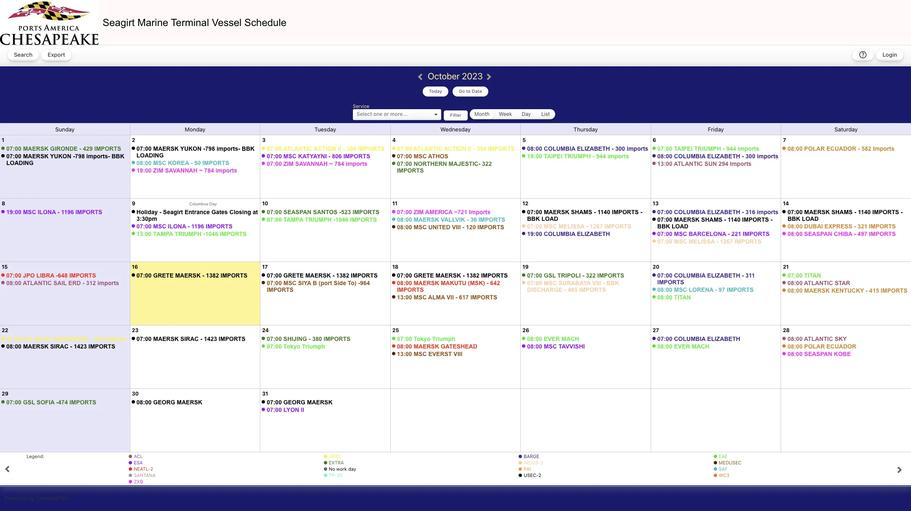 Task type: vqa. For each thing, say whether or not it's contained in the screenshot.


Task type: locate. For each thing, give the bounding box(es) containing it.
1423
[[204, 336, 217, 343], [74, 344, 87, 350]]

07:00 maersk yukon -798 imports- bbk loading link down gironde
[[6, 153, 124, 167]]

0 vertical spatial 08:00 ever mach
[[527, 336, 579, 343]]

columbia for 19:00 taipei triumph - 944 imports
[[544, 146, 575, 152]]

viii inside 07:00 msc surabaya viii - bbk discharge - 485 imports
[[592, 280, 601, 287]]

imports for 07:00 zim america ~721 imports
[[469, 209, 491, 216]]

columbia for 07:00 maersk shams - 1140 imports - bbk load
[[674, 209, 706, 216]]

07:00 for middle the 07:00 maersk shams - 1140 imports - bbk load link
[[657, 217, 673, 223]]

1 horizontal spatial taipei
[[674, 146, 693, 152]]

1 vertical spatial 07:00 msc melissa - 1267 imports
[[657, 239, 762, 245]]

legend:
[[27, 454, 44, 460]]

0 horizontal spatial 07:00 grete maersk - 1382 imports link
[[137, 273, 248, 279]]

07:00 maersk shams - 1140 imports - bbk load up '19:00 columbia elizabeth' link on the right top of the page
[[527, 209, 642, 223]]

sun
[[705, 161, 717, 167]]

944 for 07:00 taipei triumph - 944 imports
[[726, 146, 736, 152]]

elizabeth for 07:00 maersk shams - 1140 imports - bbk load
[[707, 209, 740, 216]]

imports for 08:00 maersk kentucky - 415 imports link at the right
[[881, 288, 908, 294]]

3 07:00 grete maersk - 1382 imports link from the left
[[397, 273, 508, 279]]

1 horizontal spatial action
[[444, 146, 466, 152]]

imports for '13:00 tampa triumph -1046 imports' link at the top left of the page
[[220, 231, 247, 238]]

1 horizontal spatial georg
[[283, 400, 305, 406]]

0 horizontal spatial triumph
[[302, 344, 325, 350]]

1046 down gates
[[205, 231, 218, 238]]

798 down "monday"
[[205, 146, 215, 152]]

1 horizontal spatial 322
[[586, 273, 596, 279]]

0 vertical spatial go to september 2023 image
[[412, 72, 426, 76]]

07:00 for 07:00 gsl sofia -474 imports link
[[6, 400, 21, 406]]

2 polar from the top
[[804, 344, 825, 350]]

08:00 columbia elizabeth - 300 imports up 294
[[657, 153, 779, 160]]

imports for 08:00 columbia elizabeth - 300 imports link to the right
[[757, 153, 779, 160]]

2 horizontal spatial 07:00 maersk shams - 1140 imports - bbk load
[[788, 209, 903, 223]]

07:00 atlantic action ii - 304 imports link for athos
[[397, 146, 515, 152]]

07:00 maersk shams - 1140 imports - bbk load link up 07:00 msc barcelona - 221 imports
[[657, 217, 773, 230]]

holiday - seagirt entrance gates closing at 3:30pm
[[137, 209, 258, 223]]

07:00 inside 07:00 msc surabaya viii - bbk discharge - 485 imports
[[527, 280, 542, 287]]

taipei for 19:00
[[544, 153, 562, 160]]

0 horizontal spatial zim
[[153, 167, 163, 174]]

~ down 50
[[199, 167, 203, 174]]

0 vertical spatial ecuador
[[827, 146, 856, 152]]

2 07:00 grete maersk - 1382 imports link from the left
[[267, 273, 378, 279]]

seaspan up 07:00 tampa triumph -1046 imports link
[[283, 209, 312, 216]]

shams for melissa
[[571, 209, 592, 216]]

monday
[[185, 126, 205, 133]]

19:00 taipei triumph - 944 imports link
[[527, 153, 629, 160]]

ever
[[544, 336, 560, 343], [674, 344, 690, 350]]

mach
[[562, 336, 579, 343], [692, 344, 710, 350]]

0 horizontal spatial 07:00 msc melissa - 1267 imports link
[[527, 223, 631, 230]]

07:00 grete maersk - 1382 imports link up (port
[[267, 273, 378, 279]]

1 horizontal spatial gsl
[[544, 273, 556, 279]]

msc for 08:00 msc tavvishi link
[[544, 344, 557, 350]]

1 polar from the top
[[804, 146, 825, 152]]

07:00 zim savannah ~ 784 imports link
[[267, 161, 368, 167]]

1 horizontal spatial seagirt
[[163, 209, 183, 216]]

1 horizontal spatial 07:00 atlantic action ii - 304 imports link
[[397, 146, 515, 152]]

07:00 grete maersk - 1382 imports link up makutu
[[397, 273, 508, 279]]

07:00
[[6, 146, 21, 152], [137, 146, 152, 152], [267, 146, 282, 152], [397, 146, 412, 152], [657, 146, 673, 152], [6, 153, 21, 160], [267, 153, 282, 160], [397, 153, 412, 160], [267, 161, 282, 167], [397, 161, 412, 167], [267, 209, 282, 216], [397, 209, 412, 216], [527, 209, 542, 216], [657, 209, 673, 216], [788, 209, 803, 216], [267, 217, 282, 223], [657, 217, 673, 223], [137, 223, 152, 230], [527, 223, 542, 230], [657, 231, 673, 238], [657, 239, 673, 245], [6, 273, 21, 279], [137, 273, 152, 279], [267, 273, 282, 279], [397, 273, 412, 279], [527, 273, 542, 279], [657, 273, 673, 279], [788, 273, 803, 279], [267, 280, 282, 287], [527, 280, 542, 287], [6, 336, 21, 343], [137, 336, 152, 343], [267, 336, 282, 343], [397, 336, 412, 343], [657, 336, 673, 343], [267, 344, 282, 350], [6, 400, 21, 406], [267, 400, 282, 406], [267, 407, 282, 414]]

go to november 2023 image
[[485, 72, 500, 76]]

atlantic up 08:00 maersk sirac - 1423 imports
[[23, 336, 52, 343]]

1196
[[61, 209, 74, 216], [191, 223, 204, 230]]

triumph up sun
[[694, 146, 721, 152]]

08:00 columbia elizabeth - 300 imports up the 19:00 taipei triumph - 944 imports link
[[527, 146, 648, 152]]

atlantic down the 07:00 titan
[[804, 280, 833, 287]]

07:00 atlantic action ii - 304 imports for athos
[[397, 146, 515, 152]]

2 horizontal spatial shams
[[832, 209, 853, 216]]

imports for express's the 07:00 maersk shams - 1140 imports - bbk load link
[[872, 209, 899, 216]]

triumph down 07:00 seaspan santos -523 imports
[[305, 217, 332, 223]]

07:00 maersk yukon -798 imports- bbk loading down gironde
[[6, 153, 124, 167]]

13:00 for 13:00 msc alma vii - 617 imports
[[397, 294, 412, 301]]

vallvik
[[441, 217, 465, 223]]

bbk inside 07:00 msc surabaya viii - bbk discharge - 485 imports
[[606, 280, 619, 287]]

triumph up 08:00 maersk gateshead link
[[432, 336, 455, 343]]

1 vertical spatial 1046
[[205, 231, 218, 238]]

08:00 for the 08:00 atlantic sail erd - 312 imports link
[[6, 280, 21, 287]]

312
[[86, 280, 96, 287]]

944 up 294
[[726, 146, 736, 152]]

ecuador
[[827, 146, 856, 152], [827, 344, 856, 350]]

columbia for 08:00 msc lorena - 97 imports
[[674, 273, 706, 279]]

zxb
[[134, 480, 143, 485]]

titan up 08:00 atlantic star link
[[804, 273, 821, 279]]

imports right 582
[[873, 146, 895, 152]]

atlantic for the 08:00 atlantic sail erd - 312 imports link
[[23, 280, 52, 287]]

07:00 atlantic action ii - 304 imports for katyayni
[[267, 146, 385, 152]]

0 vertical spatial 1046
[[335, 217, 348, 223]]

savannah down the katyayni
[[295, 161, 328, 167]]

07:00 grete maersk - 1382 imports up (port
[[267, 273, 378, 279]]

6
[[653, 137, 656, 143]]

shams for express
[[832, 209, 853, 216]]

08:00 inside 08:00 maersk makutu (msk) - 642 imports
[[397, 280, 412, 287]]

3 grete from the left
[[414, 273, 434, 279]]

07:00 columbia elizabeth
[[657, 336, 740, 343]]

08:00 for 08:00 georg maersk link
[[137, 400, 152, 406]]

1 vertical spatial imports
[[730, 161, 752, 167]]

322 up surabaya
[[586, 273, 596, 279]]

0 horizontal spatial 1196
[[61, 209, 74, 216]]

b
[[313, 280, 317, 287]]

load up 07:00 msc barcelona - 221 imports
[[672, 223, 689, 230]]

2 grete from the left
[[283, 273, 304, 279]]

atlantic down libra
[[23, 280, 52, 287]]

1046
[[335, 217, 348, 223], [205, 231, 218, 238]]

07:00 msc melissa - 1267 imports
[[527, 223, 631, 230], [657, 239, 762, 245]]

0 horizontal spatial tampa
[[153, 231, 173, 238]]

0 vertical spatial tampa
[[283, 217, 303, 223]]

1 ecuador from the top
[[827, 146, 856, 152]]

1 horizontal spatial titan
[[804, 273, 821, 279]]

07:00 for 07:00 columbia elizabeth link
[[657, 336, 673, 343]]

1 horizontal spatial 07:00 tokyo triumph
[[397, 336, 455, 343]]

1 horizontal spatial triumph
[[432, 336, 455, 343]]

0 horizontal spatial savannah
[[165, 167, 198, 174]]

1267
[[590, 223, 603, 230], [720, 239, 733, 245]]

1 vertical spatial titan
[[674, 294, 691, 301]]

imports for 08:00 dubai express - 321 imports link
[[869, 223, 896, 230]]

07:00 columbia elizabeth link
[[657, 336, 740, 343]]

shams down the 07:00 columbia elizabeth - 316 imports link
[[701, 217, 723, 223]]

1 georg from the left
[[153, 400, 175, 406]]

2 georg from the left
[[283, 400, 305, 406]]

seagirt up 07:00 msc ilona - 1196 imports link on the top
[[163, 209, 183, 216]]

0 horizontal spatial 1046
[[205, 231, 218, 238]]

0 horizontal spatial ~
[[199, 167, 203, 174]]

14
[[783, 201, 789, 207]]

go to http://www.pachesapeake.com image
[[0, 0, 98, 45]]

1 horizontal spatial grete
[[283, 273, 304, 279]]

07:00 atlantic action ii - 304 imports up majestic-
[[397, 146, 515, 152]]

savannah for katyayni
[[295, 161, 328, 167]]

go to september 2023 image for go to november 2023 icon
[[0, 467, 15, 471]]

07:00 for the 07:00 seaspan santos -523 imports link
[[267, 209, 282, 216]]

97
[[719, 287, 725, 294]]

07:00 for 07:00 msc ilona - 1196 imports link on the top
[[137, 223, 152, 230]]

triumph for 07:00 tokyo triumph link to the top
[[432, 336, 455, 343]]

2 07:00 grete maersk - 1382 imports from the left
[[267, 273, 378, 279]]

13:00 down 3:30pm
[[137, 231, 152, 238]]

07:00 columbia elizabeth - 311 imports
[[657, 273, 755, 286]]

usec-
[[524, 473, 539, 479]]

08:00 atlantic star link
[[788, 280, 850, 287]]

atlantic up 08:00 polar ecuador
[[804, 336, 833, 343]]

07:00 inside "07:00 northern majestic- 322 imports"
[[397, 161, 412, 167]]

columbus day
[[189, 202, 217, 206]]

imports for 08:00 msc korea - 50 imports link
[[202, 160, 229, 167]]

2 07:00 atlantic action ii - 304 imports from the left
[[397, 146, 515, 152]]

1140 up 321
[[858, 209, 871, 216]]

07:00 maersk shams - 1140 imports - bbk load link
[[527, 209, 642, 223], [788, 209, 903, 223], [657, 217, 773, 230]]

1 action from the left
[[314, 146, 336, 152]]

2 304 from the left
[[477, 146, 486, 152]]

columbia
[[544, 146, 575, 152], [674, 153, 706, 160], [674, 209, 706, 216], [544, 231, 575, 238], [674, 273, 706, 279], [674, 336, 706, 343]]

powered by calendarwiz
[[4, 496, 69, 502]]

3 07:00 grete maersk - 1382 imports from the left
[[397, 273, 508, 279]]

221
[[732, 231, 741, 238]]

13:00 msc alma vii - 617 imports link
[[397, 294, 497, 301]]

viii down vallvik
[[452, 224, 461, 231]]

sirac for 08:00
[[50, 344, 69, 350]]

08:00 ever mach link up 08:00 msc tavvishi
[[527, 336, 579, 343]]

northern
[[414, 161, 447, 167]]

export
[[48, 51, 65, 58]]

imports- for the leftmost "07:00 maersk yukon -798 imports- bbk loading" link
[[86, 153, 110, 160]]

2 horizontal spatial 1140
[[858, 209, 871, 216]]

1267 up '19:00 columbia elizabeth' link on the right top of the page
[[590, 223, 603, 230]]

07:00 for 07:00 columbia elizabeth - 311 imports link
[[657, 273, 673, 279]]

msc for 13:00 msc everst viii link
[[414, 351, 427, 358]]

0 vertical spatial ever
[[544, 336, 560, 343]]

ii up 806 on the top of page
[[338, 146, 341, 152]]

08:00 seaspan kobe link
[[788, 351, 851, 358]]

mach down 07:00 columbia elizabeth
[[692, 344, 710, 350]]

msc for 07:00 msc barcelona - 221 imports link
[[674, 231, 687, 238]]

08:00 msc lorena - 97 imports link
[[657, 287, 754, 294]]

1 horizontal spatial 07:00 maersk shams - 1140 imports - bbk load
[[657, 217, 773, 230]]

day up gates
[[209, 202, 217, 206]]

0 vertical spatial 798
[[205, 146, 215, 152]]

go to september 2023 image for go to november 2023 image
[[412, 72, 426, 76]]

07:00 for express's the 07:00 maersk shams - 1140 imports - bbk load link
[[788, 209, 803, 216]]

day inside day link
[[522, 111, 531, 117]]

imports for middle the 07:00 maersk shams - 1140 imports - bbk load link
[[742, 217, 769, 223]]

1 vertical spatial ecuador
[[827, 344, 856, 350]]

tampa for 07:00
[[283, 217, 303, 223]]

grete for 07:00 msc siya b (port side to) -964 imports
[[283, 273, 304, 279]]

imports up 36
[[469, 209, 491, 216]]

extra
[[329, 461, 344, 466]]

imports for 07:00 gsl sofia -474 imports link
[[69, 400, 96, 406]]

0 horizontal spatial 07:00 msc melissa - 1267 imports
[[527, 223, 631, 230]]

1140 for 321
[[858, 209, 871, 216]]

msc for 07:00 msc athos link
[[414, 153, 427, 160]]

07:00 tokyo triumph link
[[397, 336, 455, 343], [267, 344, 325, 350]]

1 horizontal spatial mach
[[692, 344, 710, 350]]

triumph for 07:00 tampa triumph -1046 imports
[[305, 217, 332, 223]]

imports for the 07:00 maersk shams - 1140 imports - bbk load link related to melissa
[[612, 209, 639, 216]]

13:00 up 13
[[657, 161, 673, 167]]

seaspan for kobe
[[804, 351, 832, 358]]

imports for first '07:00 grete maersk - 1382 imports' link from the left
[[221, 273, 248, 279]]

1 horizontal spatial 1196
[[191, 223, 204, 230]]

07:00 maersk shams - 1140 imports - bbk load up 08:00 dubai express - 321 imports
[[788, 209, 903, 223]]

1 vertical spatial polar
[[804, 344, 825, 350]]

1 horizontal spatial 08:00 columbia elizabeth - 300 imports link
[[657, 153, 779, 160]]

action
[[314, 146, 336, 152], [444, 146, 466, 152]]

ecuador down saturday
[[827, 146, 856, 152]]

1 horizontal spatial loading
[[137, 152, 164, 159]]

seagirt inside holiday - seagirt entrance gates closing at 3:30pm
[[163, 209, 183, 216]]

savannah
[[295, 161, 328, 167], [165, 167, 198, 174]]

load up 19:00 columbia elizabeth
[[542, 216, 558, 223]]

07:00 msc athos link
[[397, 153, 448, 160]]

304 up "07:00 msc katyayni - 806 imports"
[[346, 146, 356, 152]]

1 vertical spatial 300
[[746, 153, 755, 160]]

07:00 maersk shams - 1140 imports - bbk load up 07:00 msc barcelona - 221 imports
[[657, 217, 773, 230]]

tampa down 07:00 seaspan santos -523 imports
[[283, 217, 303, 223]]

0 horizontal spatial gsl
[[23, 400, 35, 406]]

08:00 columbia elizabeth - 300 imports link up 294
[[657, 153, 779, 160]]

2 horizontal spatial 07:00 grete maersk - 1382 imports
[[397, 273, 508, 279]]

2 07:00 atlantic action ii - 304 imports link from the left
[[397, 146, 515, 152]]

1 horizontal spatial 20
[[653, 264, 660, 271]]

08:00 for 08:00 maersk sirac - 1423 imports link
[[6, 344, 21, 350]]

1 vertical spatial yukon
[[50, 153, 71, 160]]

07:00 maersk yukon -798 imports- bbk loading link up 50
[[137, 146, 255, 159]]

1 horizontal spatial tampa
[[283, 217, 303, 223]]

07:00 atlantic action ii - 304 imports up 07:00 msc katyayni - 806 imports 'link'
[[267, 146, 385, 152]]

1 horizontal spatial 07:00 maersk shams - 1140 imports - bbk load link
[[657, 217, 773, 230]]

action up 07:00 msc katyayni - 806 imports 'link'
[[314, 146, 336, 152]]

0 vertical spatial seaspan
[[283, 209, 312, 216]]

list link
[[537, 109, 554, 119]]

go to november 2023 image
[[896, 468, 910, 472]]

msc
[[283, 153, 297, 160], [414, 153, 427, 160], [153, 160, 166, 167], [23, 209, 36, 216], [153, 223, 166, 230], [544, 223, 557, 230], [414, 224, 427, 231], [674, 231, 687, 238], [674, 239, 687, 245], [283, 280, 297, 287], [544, 280, 557, 287], [674, 287, 687, 294], [414, 294, 427, 301], [544, 344, 557, 350], [414, 351, 427, 358]]

seaspan
[[283, 209, 312, 216], [804, 231, 832, 238], [804, 351, 832, 358]]

medusec
[[719, 461, 742, 466]]

wednesday
[[440, 126, 471, 133]]

1 vertical spatial 944
[[596, 153, 606, 160]]

19:00
[[527, 153, 542, 160], [137, 167, 152, 174], [6, 209, 21, 216], [527, 231, 542, 238]]

08:00 atlantic sail erd - 312 imports
[[6, 280, 119, 287]]

2 ecuador from the top
[[827, 344, 856, 350]]

1 vertical spatial ever
[[674, 344, 690, 350]]

0 vertical spatial viii
[[452, 224, 461, 231]]

0 horizontal spatial sirac
[[50, 344, 69, 350]]

filter
[[450, 113, 461, 118]]

08:00 columbia elizabeth - 300 imports link
[[527, 146, 648, 152], [657, 153, 779, 160]]

triumph
[[432, 336, 455, 343], [302, 344, 325, 350]]

07:00 tokyo triumph link up the 08:00 maersk gateshead
[[397, 336, 455, 343]]

1267 down 221
[[720, 239, 733, 245]]

1382 for 07:00 msc siya b (port side to) -964 imports
[[336, 273, 349, 279]]

08:00 for 08:00 titan link
[[657, 294, 673, 301]]

seagirt left marine at left
[[103, 17, 135, 28]]

friday
[[708, 126, 724, 133]]

07:00 for 07:00 zim america ~721 imports link
[[397, 209, 412, 216]]

wc3
[[719, 473, 730, 479]]

imports for 07:00 columbia elizabeth - 311 imports link
[[657, 279, 684, 286]]

atlantic left sun
[[674, 161, 703, 167]]

imports for the 07:00 columbia elizabeth - 316 imports link
[[757, 209, 779, 216]]

zim down 07:00 msc katyayni - 806 imports 'link'
[[283, 161, 294, 167]]

georg for 08:00
[[153, 400, 175, 406]]

07:00 maersk yukon -798 imports- bbk loading up 50
[[137, 146, 255, 159]]

1 07:00 atlantic action ii - 304 imports link from the left
[[267, 146, 385, 152]]

0 vertical spatial 07:00 msc melissa - 1267 imports
[[527, 223, 631, 230]]

triumph down thursday
[[564, 153, 591, 160]]

load up the dubai
[[802, 216, 819, 223]]

0 vertical spatial imports-
[[217, 146, 240, 152]]

08:00 dubai express - 321 imports link
[[788, 223, 896, 230]]

784 down 806 on the top of page
[[334, 161, 344, 167]]

sail
[[53, 280, 67, 287]]

ilona for 07:00
[[168, 223, 186, 230]]

0 horizontal spatial 08:00 columbia elizabeth - 300 imports
[[527, 146, 648, 152]]

07:00 msc melissa - 1267 imports link down barcelona at the top of page
[[657, 239, 762, 245]]

0 horizontal spatial action
[[314, 146, 336, 152]]

1046 down 523
[[335, 217, 348, 223]]

1 07:00 atlantic action ii - 304 imports from the left
[[267, 146, 385, 152]]

triumph for 07:00 taipei triumph - 944 imports
[[694, 146, 721, 152]]

07:00 for 07:00 georg maersk link
[[267, 400, 282, 406]]

08:00 for 08:00 seaspan chiba - 497 imports 'link'
[[788, 231, 803, 238]]

1 vertical spatial 1267
[[720, 239, 733, 245]]

0 vertical spatial sirac
[[180, 336, 199, 343]]

0 vertical spatial imports
[[873, 146, 895, 152]]

atlantic
[[283, 146, 312, 152], [413, 146, 442, 152], [674, 161, 703, 167], [23, 280, 52, 287], [804, 280, 833, 287], [23, 336, 52, 343], [804, 336, 833, 343]]

triumph down 380
[[302, 344, 325, 350]]

20 up 08:00 titan
[[653, 264, 660, 271]]

13:00 down 25
[[397, 351, 412, 358]]

imports for 07:00 zim savannah ~ 784 imports link
[[346, 161, 368, 167]]

2 1382 from the left
[[336, 273, 349, 279]]

imports for 13:00 atlantic sun 294 imports
[[730, 161, 752, 167]]

784 for 50
[[204, 167, 214, 174]]

1 vertical spatial loading
[[6, 160, 33, 167]]

columbia inside 07:00 columbia elizabeth - 311 imports
[[674, 273, 706, 279]]

08:00 ever mach link down 07:00 columbia elizabeth
[[657, 344, 710, 350]]

21
[[783, 264, 789, 271]]

1196 for 07:00 msc ilona - 1196 imports
[[191, 223, 204, 230]]

1 horizontal spatial go to september 2023 image
[[412, 72, 426, 76]]

calendarwiz
[[36, 496, 69, 502]]

sirac
[[180, 336, 199, 343], [50, 344, 69, 350]]

08:00 for 08:00 polar ecuador - 582 imports link
[[788, 146, 803, 152]]

atlantic for 07:00 atlantic navigator - 164 imports link
[[23, 336, 52, 343]]

action for katyayni
[[314, 146, 336, 152]]

08:00 for 08:00 atlantic star link
[[788, 280, 803, 287]]

holiday
[[137, 209, 158, 216]]

msc inside 07:00 msc surabaya viii - bbk discharge - 485 imports
[[544, 280, 557, 287]]

zim left the america
[[414, 209, 424, 216]]

1 horizontal spatial zim
[[283, 161, 294, 167]]

mach up tavvishi
[[562, 336, 579, 343]]

07:00 for 07:00 tokyo triumph link to the top
[[397, 336, 412, 343]]

zim down 08:00 msc korea - 50 imports
[[153, 167, 163, 174]]

ever for right 08:00 ever mach link
[[674, 344, 690, 350]]

1 horizontal spatial ii
[[338, 146, 341, 152]]

ecuador for 08:00 polar ecuador
[[827, 344, 856, 350]]

1 vertical spatial go to september 2023 image
[[0, 467, 15, 471]]

3 1382 from the left
[[466, 273, 480, 279]]

melissa up '19:00 columbia elizabeth' link on the right top of the page
[[559, 223, 585, 230]]

1 vertical spatial 07:00 tokyo triumph
[[267, 344, 325, 350]]

1 horizontal spatial 1046
[[335, 217, 348, 223]]

19:00 for 19:00 msc ilona - 1196 imports
[[6, 209, 21, 216]]

0 vertical spatial 07:00 tokyo triumph
[[397, 336, 455, 343]]

indus-2
[[524, 461, 543, 466]]

300 for 08:00 columbia elizabeth - 300 imports link to the right
[[746, 153, 755, 160]]

0 horizontal spatial 08:00 columbia elizabeth - 300 imports link
[[527, 146, 648, 152]]

sky
[[835, 336, 847, 343]]

07:00 inside 07:00 msc siya b (port side to) -964 imports
[[267, 280, 282, 287]]

13:00 for 13:00 atlantic sun 294 imports
[[657, 161, 673, 167]]

1 horizontal spatial 944
[[726, 146, 736, 152]]

0 vertical spatial 07:00 msc melissa - 1267 imports link
[[527, 223, 631, 230]]

sunday
[[55, 126, 75, 133]]

07:00 msc melissa - 1267 imports down barcelona at the top of page
[[657, 239, 762, 245]]

1 vertical spatial day
[[209, 202, 217, 206]]

seaspan down 08:00 polar ecuador link
[[804, 351, 832, 358]]

1 07:00 grete maersk - 1382 imports link from the left
[[137, 273, 248, 279]]

0 horizontal spatial 07:00 maersk shams - 1140 imports - bbk load
[[527, 209, 642, 223]]

imports inside 07:00 columbia elizabeth - 311 imports
[[657, 279, 684, 286]]

makutu
[[441, 280, 466, 287]]

yukon up 50
[[180, 146, 202, 152]]

07:00 tokyo triumph up the 08:00 maersk gateshead
[[397, 336, 455, 343]]

athos
[[428, 153, 448, 160]]

melissa down barcelona at the top of page
[[689, 239, 715, 245]]

shams up '19:00 columbia elizabeth' link on the right top of the page
[[571, 209, 592, 216]]

1 vertical spatial 08:00 ever mach link
[[657, 344, 710, 350]]

georg
[[153, 400, 175, 406], [283, 400, 305, 406]]

07:00 msc melissa - 1267 imports up '19:00 columbia elizabeth' link on the right top of the page
[[527, 223, 631, 230]]

08:00 msc korea - 50 imports
[[137, 160, 229, 167]]

07:00 atlantic action ii - 304 imports link up majestic-
[[397, 146, 515, 152]]

08:00 ever mach down 07:00 columbia elizabeth
[[657, 344, 710, 350]]

08:00 for 08:00 msc tavvishi link
[[527, 344, 542, 350]]

1 304 from the left
[[346, 146, 356, 152]]

imports for the 19:00 taipei triumph - 944 imports link
[[608, 153, 629, 160]]

0 vertical spatial 300
[[615, 146, 625, 152]]

07:00 msc melissa - 1267 imports link up '19:00 columbia elizabeth' link on the right top of the page
[[527, 223, 631, 230]]

1140 up '19:00 columbia elizabeth' link on the right top of the page
[[598, 209, 610, 216]]

20 down work
[[337, 473, 343, 479]]

25
[[392, 328, 399, 334]]

806
[[332, 153, 342, 160]]

msc for 19:00 msc ilona - 1196 imports link
[[23, 209, 36, 216]]

0 vertical spatial titan
[[804, 273, 821, 279]]

0 vertical spatial day
[[522, 111, 531, 117]]

1140 up 221
[[728, 217, 741, 223]]

648
[[58, 273, 68, 279]]

304
[[346, 146, 356, 152], [477, 146, 486, 152]]

07:00 lyon ii
[[267, 407, 304, 414]]

07:00 maersk gironde - 429 imports
[[6, 146, 121, 152]]

08:00 for 08:00 polar ecuador link
[[788, 344, 803, 350]]

07:00 maersk shams - 1140 imports - bbk load link up '19:00 columbia elizabeth' link on the right top of the page
[[527, 209, 642, 223]]

1423 for 08:00 maersk sirac - 1423 imports
[[74, 344, 87, 350]]

07:00 for 07:00 '07:00 grete maersk - 1382 imports' link
[[267, 273, 282, 279]]

08:00
[[527, 146, 542, 152], [788, 146, 803, 152], [657, 153, 673, 160], [137, 160, 152, 167], [397, 217, 412, 223], [788, 223, 803, 230], [397, 224, 412, 231], [788, 231, 803, 238], [6, 280, 21, 287], [397, 280, 412, 287], [788, 280, 803, 287], [657, 287, 673, 294], [788, 288, 803, 294], [657, 294, 673, 301], [527, 336, 542, 343], [788, 336, 803, 343], [6, 344, 21, 350], [397, 344, 412, 350], [527, 344, 542, 350], [657, 344, 673, 350], [788, 344, 803, 350], [788, 351, 803, 358], [137, 400, 152, 406]]

07:00 for the 07:00 taipei triumph - 944 imports link
[[657, 146, 673, 152]]

1 horizontal spatial 07:00 tokyo triumph link
[[397, 336, 455, 343]]

1 horizontal spatial 07:00 grete maersk - 1382 imports
[[267, 273, 378, 279]]

triumph down 07:00 msc ilona - 1196 imports link on the top
[[175, 231, 202, 238]]

07:00 zim savannah ~ 784 imports
[[267, 161, 368, 167]]

784 down 08:00 msc korea - 50 imports
[[204, 167, 214, 174]]

ii up majestic-
[[468, 146, 471, 152]]

gsl left sofia
[[23, 400, 35, 406]]

triumph for 13:00 tampa triumph -1046 imports
[[175, 231, 202, 238]]

imports for 08:00 maersk sirac - 1423 imports link
[[88, 344, 115, 350]]

msc inside 07:00 msc siya b (port side to) -964 imports
[[283, 280, 297, 287]]

tokyo down shijing
[[283, 344, 300, 350]]

2 action from the left
[[444, 146, 466, 152]]

go to september 2023 image up powered
[[0, 467, 15, 471]]

07:00 tokyo triumph link down shijing
[[267, 344, 325, 350]]

1 horizontal spatial ~
[[329, 161, 333, 167]]

07:00 grete maersk - 1382 imports up makutu
[[397, 273, 508, 279]]

viii down gateshead
[[454, 351, 462, 358]]

07:00 msc katyayni - 806 imports link
[[267, 153, 370, 160]]

07:00 atlantic action ii - 304 imports link up 07:00 msc katyayni - 806 imports 'link'
[[267, 146, 385, 152]]

day left list link
[[522, 111, 531, 117]]

imports right 294
[[730, 161, 752, 167]]

07:00 tokyo triumph down shijing
[[267, 344, 325, 350]]

1 vertical spatial tampa
[[153, 231, 173, 238]]

07:00 inside 07:00 columbia elizabeth - 311 imports
[[657, 273, 673, 279]]

1382 for 08:00 maersk makutu (msk) - 642 imports
[[466, 273, 480, 279]]

shams
[[571, 209, 592, 216], [832, 209, 853, 216], [701, 217, 723, 223]]

0 horizontal spatial seagirt
[[103, 17, 135, 28]]

msc for 07:00 msc surabaya viii - bbk discharge - 485 imports 'link'
[[544, 280, 557, 287]]

08:00 columbia elizabeth - 300 imports link up the 19:00 taipei triumph - 944 imports link
[[527, 146, 648, 152]]

0 horizontal spatial 1423
[[74, 344, 87, 350]]

0 horizontal spatial titan
[[674, 294, 691, 301]]

1 vertical spatial sirac
[[50, 344, 69, 350]]

seagirt marine terminal vessel schedule
[[103, 17, 287, 28]]

08:00 maersk makutu (msk) - 642 imports link
[[397, 280, 500, 294]]

08:00 msc tavvishi link
[[527, 344, 585, 350]]

go to september 2023 image
[[412, 72, 426, 76], [0, 467, 15, 471]]

shams up 08:00 dubai express - 321 imports
[[832, 209, 853, 216]]

0 horizontal spatial shams
[[571, 209, 592, 216]]

0 horizontal spatial load
[[542, 216, 558, 223]]

seaspan down the dubai
[[804, 231, 832, 238]]

08:00 titan
[[657, 294, 691, 301]]

944 down thursday
[[596, 153, 606, 160]]

imports for 07:00 '07:00 grete maersk - 1382 imports' link
[[351, 273, 378, 279]]

elizabeth inside 07:00 columbia elizabeth - 311 imports
[[707, 273, 740, 279]]

784
[[334, 161, 344, 167], [204, 167, 214, 174]]

1 vertical spatial 08:00 ever mach
[[657, 344, 710, 350]]



Task type: describe. For each thing, give the bounding box(es) containing it.
arrc
[[329, 454, 341, 460]]

october 2023
[[428, 71, 485, 81]]

columbus
[[189, 202, 208, 206]]

barge
[[524, 454, 539, 460]]

1 horizontal spatial yukon
[[180, 146, 202, 152]]

0 horizontal spatial 07:00 maersk yukon -798 imports- bbk loading
[[6, 153, 124, 167]]

kentucky
[[832, 288, 864, 294]]

lorena
[[689, 287, 714, 294]]

1 horizontal spatial 798
[[205, 146, 215, 152]]

07:00 gsl tripoli - 322 imports link
[[527, 273, 624, 279]]

07:00 msc surabaya viii - bbk discharge - 485 imports link
[[527, 280, 619, 294]]

2 for indus-2
[[541, 461, 543, 466]]

login link
[[876, 49, 904, 61]]

1 horizontal spatial load
[[672, 223, 689, 230]]

(port
[[319, 280, 332, 287]]

1 vertical spatial 798
[[75, 153, 85, 160]]

seaspan for santos
[[283, 209, 312, 216]]

1 horizontal spatial shams
[[701, 217, 723, 223]]

08:00 for 08:00 dubai express - 321 imports link
[[788, 223, 803, 230]]

07:00 for the bottom 07:00 tokyo triumph link
[[267, 344, 282, 350]]

to
[[466, 89, 471, 94]]

msc for 08:00 msc united viii - 120 imports link
[[414, 224, 427, 231]]

msc for 07:00 msc katyayni - 806 imports 'link'
[[283, 153, 297, 160]]

13:00 msc everst viii link
[[397, 351, 462, 358]]

07:00 taipei triumph - 944 imports
[[657, 146, 759, 152]]

grete for 08:00 maersk makutu (msk) - 642 imports
[[414, 273, 434, 279]]

help
[[859, 50, 868, 60]]

korea
[[168, 160, 189, 167]]

13:00 atlantic sun 294 imports link
[[657, 161, 752, 167]]

08:00 msc united viii - 120 imports link
[[397, 224, 504, 231]]

07:00 grete maersk - 1382 imports link for 07:00
[[267, 273, 378, 279]]

chiba
[[834, 231, 853, 238]]

viii for surabaya
[[592, 280, 601, 287]]

imports inside "07:00 northern majestic- 322 imports"
[[397, 167, 424, 174]]

07:00 for first '07:00 grete maersk - 1382 imports' link from the left
[[137, 273, 152, 279]]

07:00 msc athos
[[397, 153, 448, 160]]

322 inside "07:00 northern majestic- 322 imports"
[[482, 161, 492, 167]]

week
[[499, 111, 512, 117]]

07:00 for '07:00 grete maersk - 1382 imports' link for 08:00
[[397, 273, 412, 279]]

07:00 taipei triumph - 944 imports link
[[657, 146, 759, 152]]

gsl for sofia
[[23, 400, 35, 406]]

triangle 1 s image
[[433, 111, 439, 118]]

07:00 msc surabaya viii - bbk discharge - 485 imports
[[527, 280, 619, 294]]

07:00 for 07:00 tampa triumph -1046 imports link
[[267, 217, 282, 223]]

29
[[2, 391, 8, 398]]

imports for 07:00 tampa triumph -1046 imports link
[[350, 217, 377, 223]]

07:00 maersk sirac - 1423 imports link
[[137, 336, 246, 343]]

19:00 for 19:00 taipei triumph - 944 imports
[[527, 153, 542, 160]]

120
[[466, 224, 476, 231]]

pai
[[524, 467, 531, 472]]

07:00 zim america ~721 imports link
[[397, 209, 491, 216]]

08:00 for "08:00 maersk makutu (msk) - 642 imports" link
[[397, 280, 412, 287]]

08:00 for 08:00 seaspan kobe link
[[788, 351, 803, 358]]

1 horizontal spatial 08:00 columbia elizabeth - 300 imports
[[657, 153, 779, 160]]

elizabeth for 19:00 taipei triumph - 944 imports
[[577, 146, 610, 152]]

gateshead
[[441, 344, 477, 350]]

libra
[[36, 273, 54, 279]]

7
[[783, 137, 786, 143]]

0 vertical spatial 08:00 columbia elizabeth - 300 imports
[[527, 146, 648, 152]]

imports- for the right "07:00 maersk yukon -798 imports- bbk loading" link
[[217, 146, 240, 152]]

582
[[862, 146, 872, 152]]

atlantic up 07:00 msc athos link
[[413, 146, 442, 152]]

0 vertical spatial 08:00 columbia elizabeth - 300 imports link
[[527, 146, 648, 152]]

imports for the 07:00 taipei triumph - 944 imports link
[[738, 146, 759, 152]]

- inside 07:00 columbia elizabeth - 311 imports
[[742, 273, 744, 279]]

07:00 for 07:00 msc surabaya viii - bbk discharge - 485 imports 'link'
[[527, 280, 542, 287]]

- inside 08:00 maersk makutu (msk) - 642 imports
[[487, 280, 489, 287]]

07:00 northern majestic- 322 imports link
[[397, 161, 492, 174]]

load for dubai
[[802, 216, 819, 223]]

07:00 msc ilona - 1196 imports
[[137, 223, 233, 230]]

(msk)
[[468, 280, 485, 287]]

ii for ~
[[338, 146, 341, 152]]

1 grete from the left
[[153, 273, 174, 279]]

0 horizontal spatial 08:00 ever mach
[[527, 336, 579, 343]]

1 vertical spatial 07:00 tokyo triumph link
[[267, 344, 325, 350]]

atlantic up the katyayni
[[283, 146, 312, 152]]

07:00 columbia elizabeth - 316 imports
[[657, 209, 779, 216]]

santana
[[134, 473, 156, 479]]

go to date link
[[453, 87, 489, 97]]

316
[[746, 209, 755, 216]]

lyon
[[283, 407, 299, 414]]

08:00 atlantic star
[[788, 280, 850, 287]]

maersk inside 08:00 maersk makutu (msk) - 642 imports
[[414, 280, 439, 287]]

tuesday
[[315, 126, 336, 133]]

0 vertical spatial loading
[[137, 152, 164, 159]]

380
[[312, 336, 322, 343]]

2 horizontal spatial zim
[[414, 209, 424, 216]]

07:00 lyon ii link
[[267, 407, 304, 414]]

polar for 08:00 polar ecuador
[[804, 344, 825, 350]]

1 horizontal spatial 1140
[[728, 217, 741, 223]]

0 vertical spatial seagirt
[[103, 17, 135, 28]]

imports inside 08:00 maersk makutu (msk) - 642 imports
[[397, 287, 424, 294]]

help link
[[852, 49, 874, 61]]

elizabeth for 08:00 ever mach
[[707, 336, 740, 343]]

elizabeth for 08:00 msc lorena - 97 imports
[[707, 273, 740, 279]]

07:00 maersk shams - 1140 imports - bbk load link for express
[[788, 209, 903, 223]]

or
[[384, 111, 389, 117]]

0 horizontal spatial 07:00 maersk yukon -798 imports- bbk loading link
[[6, 153, 124, 167]]

1046 for 13:00 tampa triumph -1046 imports
[[205, 231, 218, 238]]

today
[[429, 89, 442, 94]]

msc for 13:00 msc alma vii - 617 imports link
[[414, 294, 427, 301]]

07:00 msc ilona - 1196 imports link
[[137, 223, 233, 230]]

523
[[341, 209, 351, 216]]

1 horizontal spatial 08:00 ever mach link
[[657, 344, 710, 350]]

~ for 806
[[329, 161, 333, 167]]

07:00 for 07:00 northern majestic- 322 imports link
[[397, 161, 412, 167]]

08:00 seaspan chiba - 497 imports
[[788, 231, 896, 238]]

304 for 322
[[477, 146, 486, 152]]

0 horizontal spatial yukon
[[50, 153, 71, 160]]

1 horizontal spatial 07:00 msc melissa - 1267 imports
[[657, 239, 762, 245]]

07:00 seaspan santos -523 imports
[[267, 209, 379, 216]]

powered
[[4, 496, 27, 502]]

07:00 tampa triumph -1046 imports
[[267, 217, 377, 223]]

1140 for 1267
[[598, 209, 610, 216]]

imports inside 07:00 msc siya b (port side to) -964 imports
[[267, 287, 294, 294]]

07:00 georg maersk link
[[267, 400, 333, 406]]

tavvishi
[[559, 344, 585, 350]]

08:00 dubai express - 321 imports
[[788, 223, 896, 230]]

1 vertical spatial melissa
[[689, 239, 715, 245]]

0 horizontal spatial 08:00 ever mach link
[[527, 336, 579, 343]]

atlantic for 08:00 atlantic star link
[[804, 280, 833, 287]]

08:00 atlantic sky link
[[788, 336, 847, 343]]

07:00 msc katyayni - 806 imports
[[267, 153, 370, 160]]

atlantic for the 13:00 atlantic sun 294 imports link
[[674, 161, 703, 167]]

viii for everst
[[454, 351, 462, 358]]

imports for 07:00 maersk gironde - 429 imports link
[[94, 146, 121, 152]]

0 horizontal spatial mach
[[562, 336, 579, 343]]

tokyo for 07:00 tokyo triumph link to the top
[[414, 336, 431, 343]]

294
[[719, 161, 729, 167]]

07:00 jpo libra -648 imports
[[6, 273, 96, 279]]

08:00 georg maersk link
[[137, 400, 202, 406]]

07:00 tampa triumph -1046 imports link
[[267, 217, 377, 223]]

0 horizontal spatial 1267
[[590, 223, 603, 230]]

imports for '07:00 grete maersk - 1382 imports' link for 08:00
[[481, 273, 508, 279]]

date
[[472, 89, 482, 94]]

07:00 for 07:00 msc athos link
[[397, 153, 412, 160]]

08:00 maersk sirac - 1423 imports
[[6, 344, 115, 350]]

express
[[825, 223, 853, 230]]

imports for the 07:00 seaspan santos -523 imports link
[[353, 209, 379, 216]]

ii for 322
[[468, 146, 471, 152]]

imports for 07:00 msc katyayni - 806 imports 'link'
[[343, 153, 370, 160]]

october
[[428, 71, 460, 81]]

1 1382 from the left
[[206, 273, 219, 279]]

- inside holiday - seagirt entrance gates closing at 3:30pm
[[159, 209, 161, 216]]

07:00 grete maersk - 1382 imports for 07:00 msc siya b (port side to) -964 imports
[[267, 273, 378, 279]]

1 horizontal spatial 07:00 maersk yukon -798 imports- bbk loading
[[137, 146, 255, 159]]

msc for the top 07:00 msc melissa - 1267 imports link
[[544, 223, 557, 230]]

- inside 07:00 msc siya b (port side to) -964 imports
[[358, 280, 360, 287]]

08:00 for '08:00 maersk vallvik - 36 imports' link on the top
[[397, 217, 412, 223]]

imports for 07:00 msc barcelona - 221 imports link
[[743, 231, 770, 238]]

columbia for 08:00 ever mach
[[674, 336, 706, 343]]

08:00 maersk vallvik - 36 imports link
[[397, 217, 505, 223]]

08:00 maersk kentucky - 415 imports
[[788, 288, 908, 294]]

titan for 08:00 titan
[[674, 294, 691, 301]]

gates
[[211, 209, 228, 216]]

19:00 for 19:00 zim savannah ~ 784 imports
[[137, 167, 152, 174]]

tampa for 13:00
[[153, 231, 173, 238]]

19:00 taipei triumph - 944 imports
[[527, 153, 629, 160]]

07:00 msc siya b (port side to) -964 imports link
[[267, 280, 370, 294]]

485
[[568, 287, 578, 294]]

08:00 atlantic sail erd - 312 imports link
[[6, 280, 119, 287]]

07:00 maersk shams - 1140 imports - bbk load for express
[[788, 209, 903, 223]]

ever for left 08:00 ever mach link
[[544, 336, 560, 343]]

imports for 07:00 maersk sirac - 1423 imports "link" at the left bottom of page
[[219, 336, 246, 343]]

19:00 for 19:00 columbia elizabeth
[[527, 231, 542, 238]]

imports inside 07:00 msc surabaya viii - bbk discharge - 485 imports
[[579, 287, 606, 294]]

1196 for 19:00 msc ilona - 1196 imports
[[61, 209, 74, 216]]

0 vertical spatial 07:00 tokyo triumph link
[[397, 336, 455, 343]]

07:00 jpo libra -648 imports link
[[6, 273, 96, 279]]

0 vertical spatial melissa
[[559, 223, 585, 230]]

imports for the right 07:00 msc melissa - 1267 imports link
[[735, 239, 762, 245]]

0 vertical spatial 20
[[653, 264, 660, 271]]

1 vertical spatial mach
[[692, 344, 710, 350]]

784 for 806
[[334, 161, 344, 167]]

07:00 titan
[[788, 273, 821, 279]]

1 horizontal spatial 07:00 msc melissa - 1267 imports link
[[657, 239, 762, 245]]

0 horizontal spatial loading
[[6, 160, 33, 167]]

barcelona
[[689, 231, 726, 238]]

2 for neatl-2
[[150, 467, 153, 472]]

1 horizontal spatial 07:00 maersk yukon -798 imports- bbk loading link
[[137, 146, 255, 159]]

07:00 georg maersk
[[267, 400, 333, 406]]

12
[[523, 201, 528, 207]]

triumph for the bottom 07:00 tokyo triumph link
[[302, 344, 325, 350]]

944 for 19:00 taipei triumph - 944 imports
[[596, 153, 606, 160]]

work
[[336, 467, 347, 472]]

1 vertical spatial 322
[[586, 273, 596, 279]]

by
[[28, 496, 35, 502]]

50
[[194, 160, 201, 167]]

08:00 polar ecuador - 582 imports
[[788, 146, 895, 152]]

0 horizontal spatial ii
[[301, 407, 304, 414]]

tp-20
[[329, 473, 343, 479]]

gironde
[[50, 146, 78, 152]]

1 horizontal spatial 08:00 ever mach
[[657, 344, 710, 350]]

07:00 grete maersk - 1382 imports for 08:00 maersk makutu (msk) - 642 imports
[[397, 273, 508, 279]]

msc for 07:00 msc ilona - 1196 imports link on the top
[[153, 223, 166, 230]]

08:00 polar ecuador - 582 imports link
[[788, 146, 895, 152]]

imports for 07:00 gsl tripoli - 322 imports link
[[598, 273, 624, 279]]

imports for the 07:00 jpo libra -648 imports link
[[69, 273, 96, 279]]

07:00 for 07:00 lyon ii "link"
[[267, 407, 282, 414]]

07:00 atlantic action ii - 304 imports link for katyayni
[[267, 146, 385, 152]]

2 for usec-2
[[539, 473, 541, 479]]

zim for 07:00
[[283, 161, 294, 167]]

star
[[835, 280, 850, 287]]

seaspan for chiba
[[804, 231, 832, 238]]

0 horizontal spatial 20
[[337, 473, 343, 479]]

300 for 08:00 columbia elizabeth - 300 imports link to the top
[[615, 146, 625, 152]]

07:00 for 07:00 gsl tripoli - 322 imports link
[[527, 273, 542, 279]]

1 07:00 grete maersk - 1382 imports from the left
[[137, 273, 248, 279]]

07:00 gsl sofia -474 imports
[[6, 400, 96, 406]]



